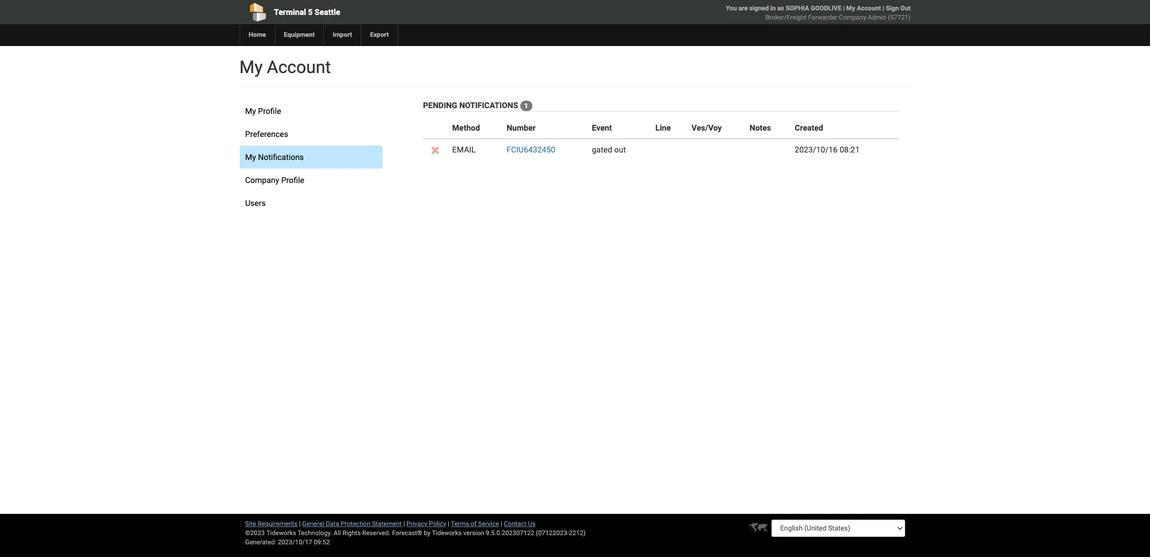 Task type: describe. For each thing, give the bounding box(es) containing it.
gated
[[592, 145, 612, 155]]

account inside you are signed in as sophia goodlive | my account | sign out broker/freight forwarder company admin (57721)
[[857, 5, 881, 12]]

rights
[[343, 530, 361, 538]]

©2023 tideworks
[[245, 530, 296, 538]]

preferences
[[245, 130, 288, 139]]

click to delete image
[[432, 147, 439, 155]]

company inside you are signed in as sophia goodlive | my account | sign out broker/freight forwarder company admin (57721)
[[839, 14, 866, 21]]

| up 9.5.0.202307122 at bottom left
[[501, 521, 502, 528]]

terminal
[[274, 7, 306, 17]]

gated out
[[592, 145, 626, 155]]

data
[[326, 521, 339, 528]]

statement
[[372, 521, 402, 528]]

(57721)
[[888, 14, 911, 21]]

seattle
[[315, 7, 340, 17]]

forwarder
[[808, 14, 838, 21]]

profile for company profile
[[281, 176, 304, 185]]

5
[[308, 7, 313, 17]]

| left the sign on the top right of the page
[[883, 5, 884, 12]]

reserved.
[[362, 530, 391, 538]]

of
[[471, 521, 477, 528]]

general
[[302, 521, 324, 528]]

home
[[249, 31, 266, 39]]

privacy
[[407, 521, 427, 528]]

2023/10/16
[[795, 145, 838, 155]]

09:52
[[314, 539, 330, 547]]

signed
[[750, 5, 769, 12]]

generated:
[[245, 539, 276, 547]]

terminal 5 seattle
[[274, 7, 340, 17]]

my notifications
[[245, 153, 304, 162]]

email
[[452, 145, 476, 155]]

0 horizontal spatial out
[[614, 145, 626, 155]]

version
[[463, 530, 484, 538]]

equipment link
[[275, 24, 324, 46]]

export link
[[361, 24, 398, 46]]

you
[[726, 5, 737, 12]]

users
[[245, 199, 266, 208]]

my profile
[[245, 107, 281, 116]]

as
[[777, 5, 784, 12]]

notifications for my
[[258, 153, 304, 162]]

my account link
[[847, 5, 881, 12]]

are
[[739, 5, 748, 12]]

my for my notifications
[[245, 153, 256, 162]]

profile for my profile
[[258, 107, 281, 116]]

0 horizontal spatial company
[[245, 176, 279, 185]]



Task type: vqa. For each thing, say whether or not it's contained in the screenshot.
You are signed in as SOPHIA GOODLIVE | My Account | Sign Out Broker/Freight Forwarder Company Admin (57721)
yes



Task type: locate. For each thing, give the bounding box(es) containing it.
export
[[370, 31, 389, 39]]

1 horizontal spatial account
[[857, 5, 881, 12]]

my inside you are signed in as sophia goodlive | my account | sign out broker/freight forwarder company admin (57721)
[[847, 5, 855, 12]]

privacy policy link
[[407, 521, 446, 528]]

notes
[[750, 124, 771, 133]]

my right 'goodlive'
[[847, 5, 855, 12]]

my
[[847, 5, 855, 12], [239, 57, 263, 77], [245, 107, 256, 116], [245, 153, 256, 162]]

service
[[478, 521, 499, 528]]

terms of service link
[[451, 521, 499, 528]]

notifications for pending
[[459, 101, 518, 110]]

0 horizontal spatial notifications
[[258, 153, 304, 162]]

import link
[[324, 24, 361, 46]]

terminal 5 seattle link
[[239, 0, 509, 24]]

fciu6432450 link
[[507, 145, 556, 155]]

line
[[656, 124, 671, 133]]

broker/freight
[[766, 14, 807, 21]]

event
[[592, 124, 612, 133]]

import
[[333, 31, 352, 39]]

pending
[[423, 101, 457, 110]]

9.5.0.202307122
[[486, 530, 534, 538]]

my down home link on the left top of page
[[239, 57, 263, 77]]

created
[[795, 124, 823, 133]]

sophia
[[786, 5, 809, 12]]

by
[[424, 530, 431, 538]]

1 horizontal spatial notifications
[[459, 101, 518, 110]]

profile down 'my notifications'
[[281, 176, 304, 185]]

goodlive
[[811, 5, 842, 12]]

company
[[839, 14, 866, 21], [245, 176, 279, 185]]

| left the general
[[299, 521, 301, 528]]

0 vertical spatial out
[[901, 5, 911, 12]]

ves/voy
[[692, 124, 722, 133]]

sign out link
[[886, 5, 911, 12]]

0 vertical spatial account
[[857, 5, 881, 12]]

company profile
[[245, 176, 304, 185]]

0 vertical spatial notifications
[[459, 101, 518, 110]]

1 vertical spatial out
[[614, 145, 626, 155]]

you are signed in as sophia goodlive | my account | sign out broker/freight forwarder company admin (57721)
[[726, 5, 911, 21]]

| right 'goodlive'
[[843, 5, 845, 12]]

notifications inside pending notifications 1
[[459, 101, 518, 110]]

protection
[[341, 521, 371, 528]]

account
[[857, 5, 881, 12], [267, 57, 331, 77]]

fciu6432450
[[507, 145, 556, 155]]

0 horizontal spatial profile
[[258, 107, 281, 116]]

pending notifications 1
[[423, 101, 528, 110]]

out inside you are signed in as sophia goodlive | my account | sign out broker/freight forwarder company admin (57721)
[[901, 5, 911, 12]]

admin
[[868, 14, 887, 21]]

technology.
[[298, 530, 332, 538]]

out
[[901, 5, 911, 12], [614, 145, 626, 155]]

0 horizontal spatial account
[[267, 57, 331, 77]]

| up the tideworks
[[448, 521, 450, 528]]

| up forecast®
[[403, 521, 405, 528]]

profile up the 'preferences' on the top left of the page
[[258, 107, 281, 116]]

company down my account link
[[839, 14, 866, 21]]

0 vertical spatial company
[[839, 14, 866, 21]]

number
[[507, 124, 536, 133]]

company up users
[[245, 176, 279, 185]]

forecast®
[[392, 530, 422, 538]]

my account
[[239, 57, 331, 77]]

1
[[524, 102, 528, 110]]

1 vertical spatial company
[[245, 176, 279, 185]]

1 vertical spatial notifications
[[258, 153, 304, 162]]

account up 'admin'
[[857, 5, 881, 12]]

2212)
[[569, 530, 586, 538]]

method
[[452, 124, 480, 133]]

2023/10/17
[[278, 539, 312, 547]]

0 vertical spatial profile
[[258, 107, 281, 116]]

1 horizontal spatial out
[[901, 5, 911, 12]]

site
[[245, 521, 256, 528]]

terms
[[451, 521, 469, 528]]

notifications up the method
[[459, 101, 518, 110]]

my for my profile
[[245, 107, 256, 116]]

tideworks
[[432, 530, 462, 538]]

out up (57721)
[[901, 5, 911, 12]]

general data protection statement link
[[302, 521, 402, 528]]

my for my account
[[239, 57, 263, 77]]

site requirements | general data protection statement | privacy policy | terms of service | contact us ©2023 tideworks technology. all rights reserved. forecast® by tideworks version 9.5.0.202307122 (07122023-2212) generated: 2023/10/17 09:52
[[245, 521, 586, 547]]

|
[[843, 5, 845, 12], [883, 5, 884, 12], [299, 521, 301, 528], [403, 521, 405, 528], [448, 521, 450, 528], [501, 521, 502, 528]]

notifications up company profile
[[258, 153, 304, 162]]

us
[[528, 521, 536, 528]]

2023/10/16 08:21
[[795, 145, 860, 155]]

profile
[[258, 107, 281, 116], [281, 176, 304, 185]]

my down the 'preferences' on the top left of the page
[[245, 153, 256, 162]]

equipment
[[284, 31, 315, 39]]

contact
[[504, 521, 527, 528]]

site requirements link
[[245, 521, 298, 528]]

my up the 'preferences' on the top left of the page
[[245, 107, 256, 116]]

in
[[771, 5, 776, 12]]

all
[[334, 530, 341, 538]]

account down "equipment" link
[[267, 57, 331, 77]]

(07122023-
[[536, 530, 569, 538]]

1 vertical spatial profile
[[281, 176, 304, 185]]

out right gated at the top
[[614, 145, 626, 155]]

policy
[[429, 521, 446, 528]]

sign
[[886, 5, 899, 12]]

requirements
[[258, 521, 298, 528]]

1 horizontal spatial company
[[839, 14, 866, 21]]

contact us link
[[504, 521, 536, 528]]

08:21
[[840, 145, 860, 155]]

home link
[[239, 24, 275, 46]]

1 vertical spatial account
[[267, 57, 331, 77]]

notifications
[[459, 101, 518, 110], [258, 153, 304, 162]]

1 horizontal spatial profile
[[281, 176, 304, 185]]



